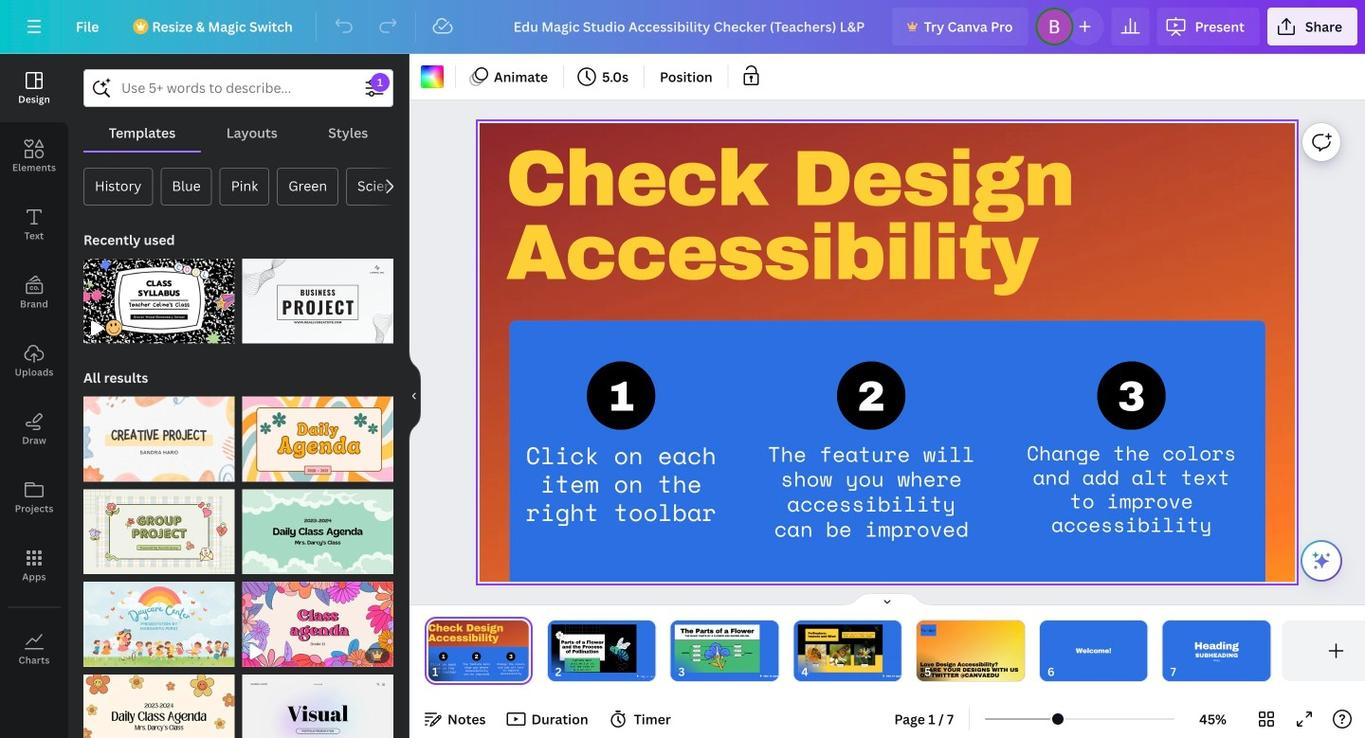 Task type: vqa. For each thing, say whether or not it's contained in the screenshot.
Hide image
yes



Task type: locate. For each thing, give the bounding box(es) containing it.
Page title text field
[[447, 663, 454, 682]]

colorful scrapbook nostalgia class syllabus blank education presentation group
[[83, 247, 235, 344]]

Zoom button
[[1183, 705, 1244, 735]]

page 1 image
[[425, 621, 533, 682]]

side panel tab list
[[0, 54, 68, 684]]

Design title text field
[[498, 8, 885, 46]]

blue green colorful daycare center presentation group
[[83, 571, 235, 667]]

main menu bar
[[0, 0, 1365, 54]]

colorful watercolor creative project presentation group
[[83, 386, 235, 482]]

hide pages image
[[842, 593, 933, 608]]

gradient minimal portfolio proposal presentation group
[[242, 664, 394, 739]]

Use 5+ words to describe... search field
[[121, 70, 356, 106]]

orange groovy retro daily agenda presentation group
[[242, 386, 394, 482]]



Task type: describe. For each thing, give the bounding box(es) containing it.
canva assistant image
[[1310, 550, 1333, 573]]

colorful floral illustrative class agenda presentation group
[[242, 571, 394, 667]]

hide image
[[409, 351, 421, 442]]

multicolor clouds daily class agenda template group
[[242, 478, 394, 575]]

orange and yellow retro flower power daily class agenda template group
[[83, 664, 235, 739]]

green colorful cute aesthetic group project presentation group
[[83, 478, 235, 575]]

grey minimalist business project presentation group
[[242, 247, 394, 344]]

no colour image
[[421, 65, 444, 88]]



